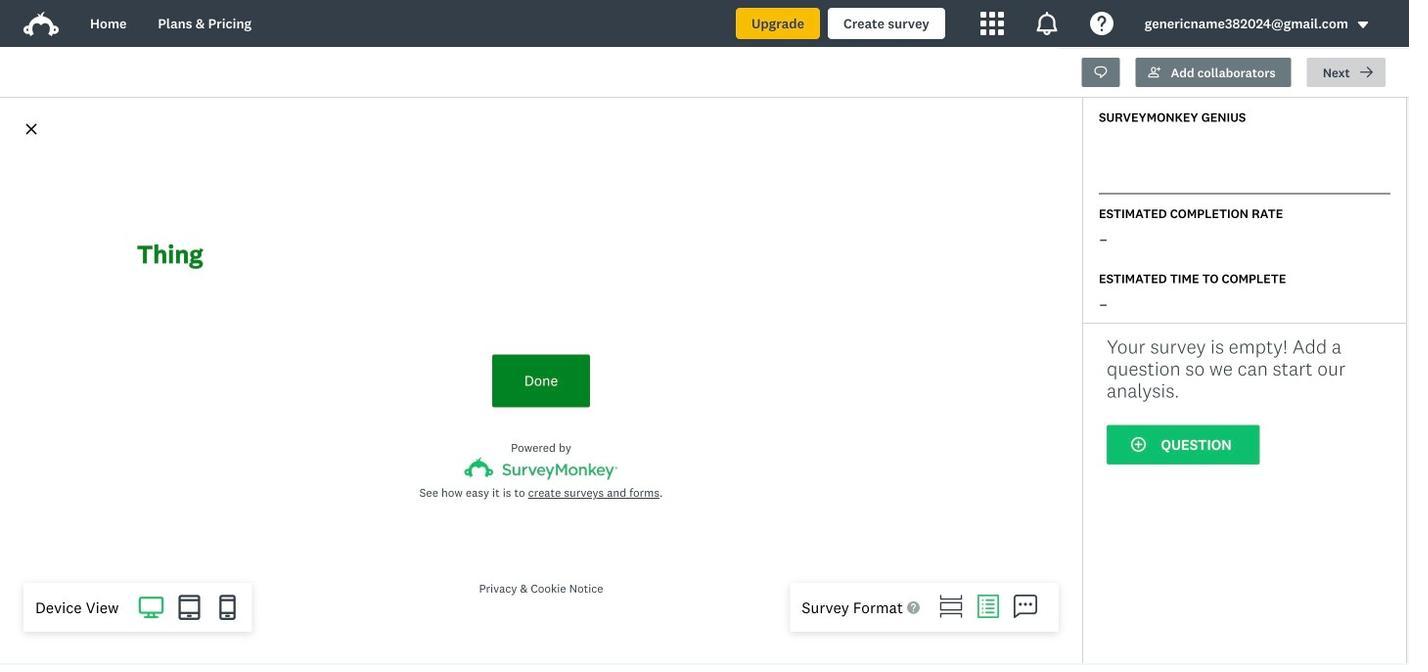 Task type: describe. For each thing, give the bounding box(es) containing it.
help icon image
[[1090, 12, 1114, 35]]

dropdown arrow image
[[1356, 18, 1370, 32]]

switch to classic image
[[977, 595, 1000, 619]]

switch to conversation image
[[1014, 595, 1037, 619]]



Task type: locate. For each thing, give the bounding box(es) containing it.
surveymonkey logo image
[[23, 12, 59, 36]]

switch to one question at a time image
[[940, 595, 963, 619]]

2 products icon image from the left
[[1035, 12, 1059, 35]]

1 products icon image from the left
[[980, 12, 1004, 35]]

1 horizontal spatial products icon image
[[1035, 12, 1059, 35]]

0 horizontal spatial products icon image
[[980, 12, 1004, 35]]

products icon image
[[980, 12, 1004, 35], [1035, 12, 1059, 35]]



Task type: vqa. For each thing, say whether or not it's contained in the screenshot.
"rewards" image
no



